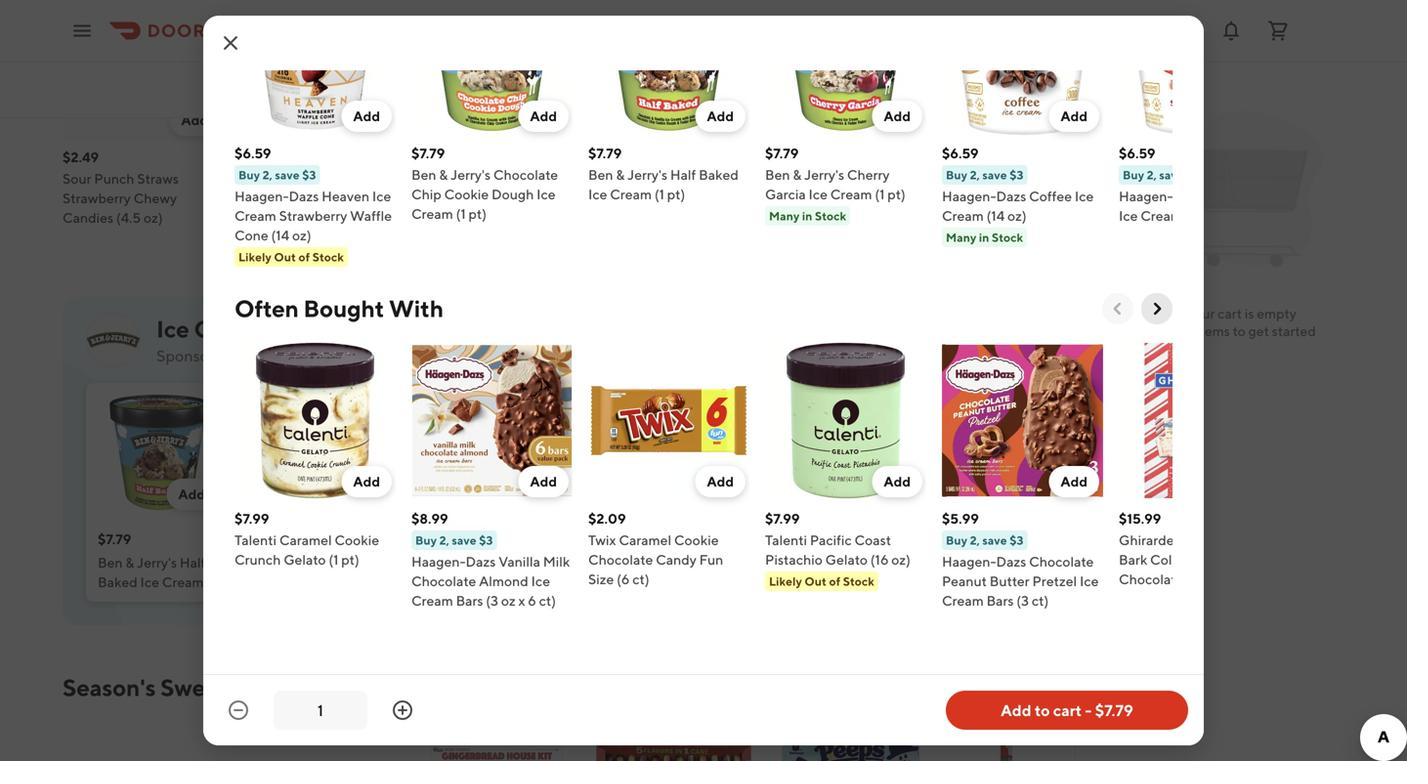 Task type: vqa. For each thing, say whether or not it's contained in the screenshot.
oz) within $6.59 Buy 2, save $3 Haagen-Dazs Strawberry Ice Cream (14 oz)
yes



Task type: locate. For each thing, give the bounding box(es) containing it.
bottle up coffee
[[1050, 171, 1089, 187]]

1 horizontal spatial (3
[[1017, 593, 1029, 609]]

0 horizontal spatial $7.99 talenti caramel cookie crunch gelato (1 pt)
[[235, 511, 379, 568]]

peppermint
[[1187, 532, 1261, 548]]

0 horizontal spatial many
[[420, 213, 451, 227]]

$7.79 ben & jerry's cherry garcia ice cream (1 pt) many in stock
[[765, 145, 906, 223]]

out
[[274, 250, 296, 264], [805, 575, 827, 588]]

crunch inside often bought with 'dialog'
[[235, 552, 281, 568]]

1 horizontal spatial classic
[[450, 171, 493, 187]]

ct) inside "$8.99 buy 2, save $3 haagen-dazs vanilla milk chocolate almond ice cream bars (3 oz x 6 ct)"
[[539, 593, 556, 609]]

haagen- for vanilla
[[411, 554, 466, 570]]

0 horizontal spatial $7.79 ben & jerry's half baked ice cream (1 pt)
[[98, 531, 216, 610]]

$7.79 ben & jerry's half baked ice cream (1 pt)
[[588, 145, 739, 202], [98, 531, 216, 610]]

0 vertical spatial to
[[1233, 323, 1246, 339]]

your cart is empty add items to get started
[[1167, 305, 1316, 339]]

pt) down brownie
[[273, 613, 291, 629]]

$6.59 inside $6.59 buy 2, save $3 haagen-dazs coffee ice cream (14 oz) many in stock
[[942, 145, 979, 161]]

2 $2.89 from the left
[[947, 149, 983, 165]]

0 vertical spatial baked
[[699, 167, 739, 183]]

1 horizontal spatial previous button of carousel image
[[948, 678, 967, 698]]

chips inside $4.79 lay's classic potato chips (8 oz) many in stock
[[541, 171, 577, 187]]

likely inside $7.99 talenti pacific coast pistachio gelato (16 oz) likely out of stock
[[769, 575, 802, 588]]

1 vertical spatial to
[[1035, 701, 1050, 720]]

$7.79 up fritos
[[765, 145, 799, 161]]

0 vertical spatial bottle
[[1050, 171, 1089, 187]]

$7.99 talenti caramel cookie crunch gelato (1 pt) down $5.99
[[909, 531, 1006, 610]]

2 soda from the left
[[1015, 171, 1047, 187]]

1 (3 from the left
[[486, 593, 498, 609]]

haagen- right coffee
[[1119, 188, 1173, 204]]

twix
[[588, 532, 616, 548]]

your
[[1186, 305, 1215, 321]]

stock down potato
[[466, 213, 498, 227]]

0 vertical spatial likely
[[238, 250, 271, 264]]

1 horizontal spatial to
[[1233, 323, 1246, 339]]

stock down (16
[[843, 575, 874, 588]]

empty retail cart image
[[1150, 98, 1333, 281]]

cart left is at the right top
[[1218, 305, 1242, 321]]

chocolate left almond
[[411, 573, 476, 589]]

1 vertical spatial half
[[180, 555, 206, 571]]

chocolate down the bark
[[1119, 571, 1184, 587]]

of
[[299, 250, 310, 264], [829, 575, 841, 588]]

1 (20 from the left
[[281, 190, 303, 206]]

1 horizontal spatial likely
[[769, 575, 802, 588]]

next button of carousel image
[[965, 332, 981, 348], [987, 678, 1006, 698]]

next button of carousel image up add to cart - $7.79
[[987, 678, 1006, 698]]

half inside often bought with 'dialog'
[[670, 167, 696, 183]]

likely up the cheesecake
[[769, 575, 802, 588]]

0 horizontal spatial (3
[[486, 593, 498, 609]]

$7.79 up "cvs"
[[588, 145, 622, 161]]

ice inside $7.79 ben & jerry's cherry garcia ice cream (1 pt) many in stock
[[809, 186, 828, 202]]

pt) down the cheesecake
[[804, 613, 822, 629]]

strawberry inside $6.59 buy 2, save $3 haagen-dazs strawberry ice cream (14 oz)
[[1206, 188, 1274, 204]]

$3 inside "$8.99 buy 2, save $3 haagen-dazs vanilla milk chocolate almond ice cream bars (3 oz x 6 ct)"
[[479, 534, 493, 547]]

of down pacific
[[829, 575, 841, 588]]

0 vertical spatial half
[[670, 167, 696, 183]]

1 horizontal spatial gelato
[[825, 552, 868, 568]]

haagen-dazs vanilla milk chocolate almond ice cream bars (3 oz x 6 ct) image
[[411, 340, 573, 501]]

dazs inside '$6.59 buy 2, save $3 haagen-dazs heaven ice cream strawberry waffle cone (14 oz) likely out of stock'
[[289, 188, 319, 204]]

0 vertical spatial crunch
[[235, 552, 281, 568]]

2, inside $5.99 buy 2, save $3 haagen-dazs chocolate peanut butter pretzel ice cream bars (3 ct)
[[970, 534, 980, 547]]

dough inside "$7.79 ben & jerry's chocolate chip cookie dough ice cream (1 pt)"
[[492, 186, 534, 202]]

$7.99 down $5.99
[[909, 531, 943, 547]]

ice inside $7.79 ben & jerry's phish food ice cream (1 pt)
[[457, 574, 476, 590]]

stock inside $7.79 ben & jerry's cherry garcia ice cream (1 pt) many in stock
[[815, 209, 846, 223]]

1 horizontal spatial out
[[805, 575, 827, 588]]

$7.79 right -
[[1095, 701, 1133, 720]]

$7.99 talenti caramel cookie crunch gelato (1 pt) up fudge
[[235, 511, 379, 568]]

sour punch straws strawberry chewy candies (4.5 oz) image
[[63, 0, 224, 140]]

1 horizontal spatial talenti
[[765, 532, 807, 548]]

season's
[[63, 674, 156, 702]]

flu
[[704, 190, 724, 206]]

haagen- inside $6.59 buy 2, save $3 haagen-dazs coffee ice cream (14 oz) many in stock
[[942, 188, 996, 204]]

0 horizontal spatial of
[[299, 250, 310, 264]]

$7.79 ben & jerry's chocolate fudge brownie ice cream (1 pt)
[[260, 531, 378, 629]]

likely down cone on the left top of the page
[[238, 250, 271, 264]]

0 horizontal spatial soda
[[356, 171, 388, 187]]

stock up often bought with
[[312, 250, 344, 264]]

ben inside the $7.79 ben & jerry's the tonight dough ice cream (1 pt)
[[584, 555, 609, 571]]

1 chips from the left
[[541, 171, 577, 187]]

1 horizontal spatial in
[[802, 209, 812, 223]]

1 horizontal spatial baked
[[699, 167, 739, 183]]

0 horizontal spatial $6.59
[[235, 145, 271, 161]]

$7.79 inside $7.79 ben & jerry's chocolate fudge brownie ice cream (1 pt)
[[260, 531, 294, 547]]

stock
[[815, 209, 846, 223], [466, 213, 498, 227], [992, 231, 1023, 244], [312, 250, 344, 264], [843, 575, 874, 588]]

(3 left oz
[[486, 593, 498, 609]]

haagen- down coca-
[[235, 188, 289, 204]]

stock down $2.89 dr. pepper soda bottle (20 oz)
[[992, 231, 1023, 244]]

1 vertical spatial baked
[[98, 574, 138, 590]]

ice inside $5.99 buy 2, save $3 haagen-dazs chocolate peanut butter pretzel ice cream bars (3 ct)
[[1080, 573, 1099, 589]]

$7.79 ben & jerry's the tonight dough ice cream (1 pt)
[[584, 531, 699, 610]]

2 chips from the left
[[894, 171, 930, 187]]

cheesecake
[[747, 594, 823, 610]]

ben & jerry's chocolate fudge brownie ice cream (1 pt) image
[[260, 391, 383, 514]]

$7.79 ben & jerry's phish food ice cream (1 pt)
[[422, 531, 539, 610]]

cold
[[659, 190, 690, 206]]

0 horizontal spatial baked
[[98, 574, 138, 590]]

classic
[[310, 171, 353, 187], [450, 171, 493, 187]]

chocolate left "cvs"
[[493, 167, 558, 183]]

(1
[[655, 186, 664, 202], [875, 186, 885, 202], [456, 206, 466, 222], [329, 552, 339, 568], [207, 574, 216, 590], [523, 574, 533, 590], [629, 594, 639, 610], [954, 594, 964, 610], [260, 613, 270, 629], [791, 613, 801, 629]]

soda inside $2.89 dr. pepper soda bottle (20 oz)
[[1015, 171, 1047, 187]]

(20 down cola
[[281, 190, 303, 206]]

ct) right (6
[[632, 571, 649, 587]]

to left get
[[1233, 323, 1246, 339]]

$7.99 up brownie
[[235, 511, 269, 527]]

caramel up candy
[[619, 532, 671, 548]]

buy for heaven
[[238, 168, 260, 182]]

0 vertical spatial out
[[274, 250, 296, 264]]

add to cart - $7.79 button
[[946, 691, 1188, 730]]

pt) down food
[[422, 594, 440, 610]]

baked
[[699, 167, 739, 183], [98, 574, 138, 590]]

save for vanilla
[[452, 534, 477, 547]]

1 horizontal spatial many
[[769, 209, 800, 223]]

decrease quantity by 1 image
[[227, 699, 250, 722]]

$3
[[302, 168, 316, 182], [1010, 168, 1024, 182], [1186, 168, 1200, 182], [479, 534, 493, 547], [1010, 534, 1024, 547]]

bars
[[1186, 571, 1214, 587], [456, 593, 483, 609], [986, 593, 1014, 609]]

0 vertical spatial dough
[[492, 186, 534, 202]]

stock inside '$6.59 buy 2, save $3 haagen-dazs heaven ice cream strawberry waffle cone (14 oz) likely out of stock'
[[312, 250, 344, 264]]

bottle inside $2.89 dr. pepper soda bottle (20 oz)
[[1050, 171, 1089, 187]]

heaven
[[322, 188, 369, 204]]

1 horizontal spatial half
[[670, 167, 696, 183]]

oz) inside $2.89 dr. pepper soda bottle (20 oz)
[[972, 190, 991, 206]]

strawberry inside '$6.59 buy 2, save $3 haagen-dazs heaven ice cream strawberry waffle cone (14 oz) likely out of stock'
[[279, 208, 347, 224]]

crunch up brownie
[[235, 552, 281, 568]]

cookie up "fun"
[[674, 532, 719, 548]]

twix caramel cookie chocolate candy fun size (6 ct) image
[[588, 340, 749, 501]]

(3 for ct)
[[1017, 593, 1029, 609]]

save inside $6.59 buy 2, save $3 haagen-dazs strawberry ice cream (14 oz)
[[1159, 168, 1184, 182]]

haagen- up food
[[411, 554, 466, 570]]

ben
[[411, 167, 436, 183], [588, 167, 613, 183], [765, 167, 790, 183], [98, 555, 123, 571], [260, 555, 285, 571], [422, 555, 447, 571], [584, 555, 609, 571], [747, 555, 772, 571]]

cream
[[610, 186, 652, 202], [830, 186, 872, 202], [411, 206, 453, 222], [235, 208, 276, 224], [942, 208, 984, 224], [1141, 208, 1182, 224], [194, 315, 266, 343], [162, 574, 204, 590], [479, 574, 521, 590], [411, 593, 453, 609], [942, 593, 984, 609], [336, 594, 378, 610], [584, 594, 626, 610], [747, 613, 788, 629]]

0 vertical spatial $7.79 ben & jerry's half baked ice cream (1 pt)
[[588, 145, 739, 202]]

daytime
[[669, 171, 722, 187]]

chocolate up brownie
[[260, 574, 325, 590]]

cream inside $5.99 buy 2, save $3 haagen-dazs chocolate peanut butter pretzel ice cream bars (3 ct)
[[942, 593, 984, 609]]

$2.89 for coca-
[[239, 149, 275, 165]]

many inside $4.79 lay's classic potato chips (8 oz) many in stock
[[420, 213, 451, 227]]

many down dr.
[[946, 231, 976, 244]]

dough down the
[[635, 574, 677, 590]]

fritos
[[770, 171, 805, 187]]

pt) up season's on the bottom left
[[98, 594, 116, 610]]

1 horizontal spatial cart
[[1218, 305, 1242, 321]]

x
[[518, 593, 525, 609]]

0 horizontal spatial chips
[[541, 171, 577, 187]]

$7.99 talenti caramel cookie crunch gelato (1 pt) inside often bought with 'dialog'
[[235, 511, 379, 568]]

jerry's inside the $7.79 ben & jerry's the tonight dough ice cream (1 pt)
[[624, 555, 664, 571]]

in
[[802, 209, 812, 223], [453, 213, 464, 227], [979, 231, 989, 244]]

haagen- inside $6.59 buy 2, save $3 haagen-dazs strawberry ice cream (14 oz)
[[1119, 188, 1173, 204]]

buy inside "$8.99 buy 2, save $3 haagen-dazs vanilla milk chocolate almond ice cream bars (3 oz x 6 ct)"
[[415, 534, 437, 547]]

$7.79 ben & jerry's strawberry cheesecake ice cream (1 pt)
[[747, 531, 845, 629]]

$7.79 down the $2.09 on the bottom
[[584, 531, 618, 547]]

$7.79 up lay's
[[411, 145, 445, 161]]

$7.79
[[411, 145, 445, 161], [588, 145, 622, 161], [765, 145, 799, 161], [98, 531, 131, 547], [260, 531, 294, 547], [422, 531, 456, 547], [584, 531, 618, 547], [747, 531, 780, 547], [1095, 701, 1133, 720]]

1 horizontal spatial $7.99
[[765, 511, 800, 527]]

classic right lay's
[[450, 171, 493, 187]]

1 horizontal spatial dough
[[635, 574, 677, 590]]

1 horizontal spatial $7.79 ben & jerry's half baked ice cream (1 pt)
[[588, 145, 739, 202]]

0 horizontal spatial bottle
[[239, 190, 278, 206]]

potato
[[496, 171, 538, 187]]

gelato up brownie
[[284, 552, 326, 568]]

soda up coffee
[[1015, 171, 1047, 187]]

classic up heaven at the top left
[[310, 171, 353, 187]]

0 horizontal spatial likely
[[238, 250, 271, 264]]

jerry's inside $7.79 ben & jerry's chocolate fudge brownie ice cream (1 pt)
[[299, 555, 339, 571]]

ct) inside $2.09 twix caramel cookie chocolate candy fun size (6 ct)
[[632, 571, 649, 587]]

bars down collection on the bottom right of page
[[1186, 571, 1214, 587]]

chips
[[541, 171, 577, 187], [894, 171, 930, 187]]

2 horizontal spatial $6.59
[[1119, 145, 1156, 161]]

bars inside "$8.99 buy 2, save $3 haagen-dazs vanilla milk chocolate almond ice cream bars (3 oz x 6 ct)"
[[456, 593, 483, 609]]

buy
[[238, 168, 260, 182], [946, 168, 967, 182], [1123, 168, 1144, 182], [415, 534, 437, 547], [946, 534, 967, 547]]

ct) right 6
[[539, 593, 556, 609]]

(20
[[281, 190, 303, 206], [947, 190, 969, 206]]

1 horizontal spatial bottle
[[1050, 171, 1089, 187]]

cream inside "$8.99 buy 2, save $3 haagen-dazs vanilla milk chocolate almond ice cream bars (3 oz x 6 ct)"
[[411, 593, 453, 609]]

peanut
[[942, 573, 987, 589]]

0 horizontal spatial dough
[[492, 186, 534, 202]]

3 $6.59 from the left
[[1119, 145, 1156, 161]]

coca-
[[239, 171, 278, 187]]

chocolate up (6
[[588, 552, 653, 568]]

add button
[[341, 101, 392, 132], [341, 101, 392, 132], [518, 101, 569, 132], [518, 101, 569, 132], [695, 101, 746, 132], [695, 101, 746, 132], [872, 101, 922, 132], [872, 101, 922, 132], [1049, 101, 1099, 132], [1049, 101, 1099, 132], [169, 105, 220, 136], [169, 105, 220, 136], [346, 105, 397, 136], [346, 105, 397, 136], [523, 105, 574, 136], [523, 105, 574, 136], [700, 105, 750, 136], [700, 105, 750, 136], [877, 105, 927, 136], [877, 105, 927, 136], [341, 466, 392, 497], [341, 466, 392, 497], [518, 466, 569, 497], [518, 466, 569, 497], [695, 466, 746, 497], [695, 466, 746, 497], [872, 466, 922, 497], [872, 466, 922, 497], [1049, 466, 1099, 497], [1049, 466, 1099, 497], [167, 479, 217, 510], [167, 479, 217, 510], [329, 479, 379, 510], [329, 479, 379, 510], [491, 479, 541, 510], [491, 479, 541, 510], [653, 479, 704, 510], [653, 479, 704, 510], [815, 479, 866, 510], [815, 479, 866, 510], [978, 479, 1028, 510], [978, 479, 1028, 510]]

0 horizontal spatial out
[[274, 250, 296, 264]]

(14 for strawberry
[[1185, 208, 1203, 224]]

0 horizontal spatial in
[[453, 213, 464, 227]]

talenti caramel cookie crunch gelato (1 pt) image
[[235, 340, 396, 501], [909, 391, 1032, 514]]

of up often bought with
[[299, 250, 310, 264]]

gelato down pacific
[[825, 552, 868, 568]]

2, for coffee
[[970, 168, 980, 182]]

$3 inside $6.59 buy 2, save $3 haagen-dazs coffee ice cream (14 oz) many in stock
[[1010, 168, 1024, 182]]

ct) right (24
[[729, 210, 746, 226]]

season's sweetings
[[63, 674, 272, 702]]

ben inside "$7.79 ben & jerry's chocolate chip cookie dough ice cream (1 pt)"
[[411, 167, 436, 183]]

$6.59 inside '$6.59 buy 2, save $3 haagen-dazs heaven ice cream strawberry waffle cone (14 oz) likely out of stock'
[[235, 145, 271, 161]]

0 horizontal spatial (14
[[271, 227, 289, 243]]

1 vertical spatial likely
[[769, 575, 802, 588]]

out inside '$6.59 buy 2, save $3 haagen-dazs heaven ice cream strawberry waffle cone (14 oz) likely out of stock'
[[274, 250, 296, 264]]

1 horizontal spatial crunch
[[956, 574, 1002, 590]]

food
[[422, 574, 454, 590]]

2 (3 from the left
[[1017, 593, 1029, 609]]

garcia
[[765, 186, 806, 202]]

dazs inside $5.99 buy 2, save $3 haagen-dazs chocolate peanut butter pretzel ice cream bars (3 ct)
[[996, 554, 1026, 570]]

gelato
[[284, 552, 326, 568], [825, 552, 868, 568], [909, 594, 951, 610]]

1 horizontal spatial caramel
[[619, 532, 671, 548]]

1 vertical spatial crunch
[[956, 574, 1002, 590]]

save inside $5.99 buy 2, save $3 haagen-dazs chocolate peanut butter pretzel ice cream bars (3 ct)
[[982, 534, 1007, 547]]

chewy
[[133, 190, 177, 206]]

bars inside $5.99 buy 2, save $3 haagen-dazs chocolate peanut butter pretzel ice cream bars (3 ct)
[[986, 593, 1014, 609]]

Search CVS search field
[[782, 79, 993, 101]]

$7.79 up pistachio
[[747, 531, 780, 547]]

chips right potato
[[541, 171, 577, 187]]

$3 for coffee
[[1010, 168, 1024, 182]]

$2.49
[[63, 149, 99, 165]]

1 vertical spatial previous button of carousel image
[[948, 678, 967, 698]]

$3 for chocolate
[[1010, 534, 1024, 547]]

1 $2.89 from the left
[[239, 149, 275, 165]]

$6.59 inside $6.59 buy 2, save $3 haagen-dazs strawberry ice cream (14 oz)
[[1119, 145, 1156, 161]]

bars left oz
[[456, 593, 483, 609]]

1 horizontal spatial (20
[[947, 190, 969, 206]]

0 horizontal spatial previous button of carousel image
[[926, 332, 942, 348]]

2 horizontal spatial in
[[979, 231, 989, 244]]

soda up heaven at the top left
[[356, 171, 388, 187]]

0 items, open order cart image
[[1266, 19, 1290, 43]]

0 horizontal spatial crunch
[[235, 552, 281, 568]]

0 horizontal spatial gelato
[[284, 552, 326, 568]]

0 horizontal spatial cart
[[1053, 701, 1082, 720]]

0 horizontal spatial $2.89
[[239, 149, 275, 165]]

0 horizontal spatial classic
[[310, 171, 353, 187]]

(14 for coffee
[[986, 208, 1005, 224]]

$7.79 down $8.99
[[422, 531, 456, 547]]

1 horizontal spatial (14
[[986, 208, 1005, 224]]

oz) inside the $15.99 ghirardelli peppermint bark collection chocolate bars (12.7 oz)
[[1247, 571, 1266, 587]]

chips right corn
[[894, 171, 930, 187]]

2 horizontal spatial caramel
[[954, 555, 1006, 571]]

liquid
[[632, 210, 672, 226]]

pt) right (8
[[469, 206, 487, 222]]

2, inside $6.59 buy 2, save $3 haagen-dazs strawberry ice cream (14 oz)
[[1147, 168, 1157, 182]]

to left -
[[1035, 701, 1050, 720]]

gelato inside $7.99 talenti pacific coast pistachio gelato (16 oz) likely out of stock
[[825, 552, 868, 568]]

haagen- up the peanut
[[942, 554, 996, 570]]

talenti
[[235, 532, 277, 548], [765, 532, 807, 548], [909, 555, 951, 571]]

many
[[769, 209, 800, 223], [420, 213, 451, 227], [946, 231, 976, 244]]

chips inside $5.69 fritos scoops! corn chips (9.25 oz)
[[894, 171, 930, 187]]

2, for chocolate
[[970, 534, 980, 547]]

2 horizontal spatial talenti
[[909, 555, 951, 571]]

$7.79 down the "ben & jerry's half baked ice cream (1 pt)" image
[[98, 531, 131, 547]]

2 horizontal spatial (14
[[1185, 208, 1203, 224]]

$7.99 talenti caramel cookie crunch gelato (1 pt) for talenti caramel cookie crunch gelato (1 pt) image to the left
[[235, 511, 379, 568]]

0 vertical spatial cart
[[1218, 305, 1242, 321]]

ct) down the pretzel
[[1032, 593, 1049, 609]]

bars down butter
[[986, 593, 1014, 609]]

cream inside "$7.79 ben & jerry's chocolate chip cookie dough ice cream (1 pt)"
[[411, 206, 453, 222]]

talenti up brownie
[[235, 532, 277, 548]]

candies
[[63, 210, 113, 226]]

1 vertical spatial out
[[805, 575, 827, 588]]

(14 inside $6.59 buy 2, save $3 haagen-dazs strawberry ice cream (14 oz)
[[1185, 208, 1203, 224]]

$7.79 up brownie
[[260, 531, 294, 547]]

out down pistachio
[[805, 575, 827, 588]]

dazs for chocolate
[[996, 554, 1026, 570]]

0 vertical spatial previous button of carousel image
[[926, 332, 942, 348]]

out up often
[[274, 250, 296, 264]]

$7.79 inside "$7.79 ben & jerry's chocolate chip cookie dough ice cream (1 pt)"
[[411, 145, 445, 161]]

ben & jerry's half baked ice cream (1 pt) image
[[98, 391, 221, 514]]

half
[[670, 167, 696, 183], [180, 555, 206, 571]]

ct)
[[729, 210, 746, 226], [632, 571, 649, 587], [539, 593, 556, 609], [1032, 593, 1049, 609]]

gelato down the peanut
[[909, 594, 951, 610]]

(8
[[416, 190, 429, 206]]

cookie right chip
[[444, 186, 489, 202]]

1 vertical spatial of
[[829, 575, 841, 588]]

crunch down $5.99
[[956, 574, 1002, 590]]

previous button of carousel image
[[926, 332, 942, 348], [948, 678, 967, 698]]

bars for peanut
[[986, 593, 1014, 609]]

0 horizontal spatial bars
[[456, 593, 483, 609]]

2 classic from the left
[[450, 171, 493, 187]]

out inside $7.99 talenti pacific coast pistachio gelato (16 oz) likely out of stock
[[805, 575, 827, 588]]

pt) down the peanut
[[966, 594, 985, 610]]

caramel up the peanut
[[954, 555, 1006, 571]]

$3 inside $6.59 buy 2, save $3 haagen-dazs strawberry ice cream (14 oz)
[[1186, 168, 1200, 182]]

next button of carousel image right all
[[965, 332, 981, 348]]

crunch
[[235, 552, 281, 568], [956, 574, 1002, 590]]

1 vertical spatial $7.79 ben & jerry's half baked ice cream (1 pt)
[[98, 531, 216, 610]]

$6.59
[[235, 145, 271, 161], [942, 145, 979, 161], [1119, 145, 1156, 161]]

$7.99 talenti pacific coast pistachio gelato (16 oz) likely out of stock
[[765, 511, 911, 588]]

many down (8
[[420, 213, 451, 227]]

save
[[275, 168, 300, 182], [982, 168, 1007, 182], [1159, 168, 1184, 182], [452, 534, 477, 547], [982, 534, 1007, 547]]

1 vertical spatial next button of carousel image
[[987, 678, 1006, 698]]

soda
[[356, 171, 388, 187], [1015, 171, 1047, 187]]

$6.59 buy 2, save $3 haagen-dazs strawberry ice cream (14 oz)
[[1119, 145, 1274, 224]]

pacific
[[810, 532, 852, 548]]

1 vertical spatial cart
[[1053, 701, 1082, 720]]

save inside '$6.59 buy 2, save $3 haagen-dazs heaven ice cream strawberry waffle cone (14 oz) likely out of stock'
[[275, 168, 300, 182]]

chocolate up the pretzel
[[1029, 554, 1094, 570]]

& inside $7.79 ben & jerry's chocolate fudge brownie ice cream (1 pt)
[[288, 555, 296, 571]]

caramel
[[279, 532, 332, 548], [619, 532, 671, 548], [954, 555, 1006, 571]]

oz) inside $6.59 buy 2, save $3 haagen-dazs coffee ice cream (14 oz) many in stock
[[1007, 208, 1027, 224]]

$15.99
[[1119, 511, 1161, 527]]

1 vertical spatial dough
[[635, 574, 677, 590]]

strawberry
[[1206, 188, 1274, 204], [63, 190, 131, 206], [279, 208, 347, 224], [747, 574, 815, 590]]

$4.79
[[416, 149, 452, 165]]

2 horizontal spatial $7.99
[[909, 531, 943, 547]]

dazs for vanilla
[[466, 554, 496, 570]]

(3 down butter
[[1017, 593, 1029, 609]]

1 horizontal spatial of
[[829, 575, 841, 588]]

bars for milk
[[456, 593, 483, 609]]

0 horizontal spatial to
[[1035, 701, 1050, 720]]

stock down scoops!
[[815, 209, 846, 223]]

chocolate inside "$7.79 ben & jerry's chocolate chip cookie dough ice cream (1 pt)"
[[493, 167, 558, 183]]

1 horizontal spatial bars
[[986, 593, 1014, 609]]

2, inside $6.59 buy 2, save $3 haagen-dazs coffee ice cream (14 oz) many in stock
[[970, 168, 980, 182]]

$3 inside '$6.59 buy 2, save $3 haagen-dazs heaven ice cream strawberry waffle cone (14 oz) likely out of stock'
[[302, 168, 316, 182]]

ben inside $7.79 ben & jerry's cherry garcia ice cream (1 pt) many in stock
[[765, 167, 790, 183]]

bottle
[[1050, 171, 1089, 187], [239, 190, 278, 206]]

bottle down coca-
[[239, 190, 278, 206]]

ice inside ice cream favorites sponsored
[[156, 315, 189, 343]]

1 horizontal spatial chips
[[894, 171, 930, 187]]

0 horizontal spatial (20
[[281, 190, 303, 206]]

$7.79 inside $7.79 ben & jerry's strawberry cheesecake ice cream (1 pt)
[[747, 531, 780, 547]]

(20 down dr.
[[947, 190, 969, 206]]

1 horizontal spatial soda
[[1015, 171, 1047, 187]]

close image
[[219, 31, 242, 55]]

dazs
[[289, 188, 319, 204], [996, 188, 1026, 204], [1173, 188, 1203, 204], [466, 554, 496, 570], [996, 554, 1026, 570]]

dough right lay's
[[492, 186, 534, 202]]

dazs inside $6.59 buy 2, save $3 haagen-dazs strawberry ice cream (14 oz)
[[1173, 188, 1203, 204]]

1 horizontal spatial $6.59
[[942, 145, 979, 161]]

0 vertical spatial of
[[299, 250, 310, 264]]

1 horizontal spatial $2.89
[[947, 149, 983, 165]]

0 horizontal spatial talenti caramel cookie crunch gelato (1 pt) image
[[235, 340, 396, 501]]

2 horizontal spatial many
[[946, 231, 976, 244]]

1 classic from the left
[[310, 171, 353, 187]]

1 horizontal spatial $7.99 talenti caramel cookie crunch gelato (1 pt)
[[909, 531, 1006, 610]]

haagen- for chocolate
[[942, 554, 996, 570]]

milk
[[543, 554, 570, 570]]

save inside $6.59 buy 2, save $3 haagen-dazs coffee ice cream (14 oz) many in stock
[[982, 168, 1007, 182]]

$3 inside $5.99 buy 2, save $3 haagen-dazs chocolate peanut butter pretzel ice cream bars (3 ct)
[[1010, 534, 1024, 547]]

$2.89 up dr.
[[947, 149, 983, 165]]

1 soda from the left
[[356, 171, 388, 187]]

(4.5
[[116, 210, 141, 226]]

$4.79 lay's classic potato chips (8 oz) many in stock
[[416, 149, 577, 227]]

lay's
[[416, 171, 447, 187]]

in inside $4.79 lay's classic potato chips (8 oz) many in stock
[[453, 213, 464, 227]]

sour
[[63, 171, 91, 187]]

pt) down cherry in the right top of the page
[[888, 186, 906, 202]]

2 (20 from the left
[[947, 190, 969, 206]]

stock inside $4.79 lay's classic potato chips (8 oz) many in stock
[[466, 213, 498, 227]]

0 vertical spatial next button of carousel image
[[965, 332, 981, 348]]

dazs for heaven
[[289, 188, 319, 204]]

haagen- down dr.
[[942, 188, 996, 204]]

$2.89 up coca-
[[239, 149, 275, 165]]

1 horizontal spatial next button of carousel image
[[987, 678, 1006, 698]]

cart left -
[[1053, 701, 1082, 720]]

caramel up fudge
[[279, 532, 332, 548]]

with
[[389, 295, 444, 322]]

$7.99 up pistachio
[[765, 511, 800, 527]]

many down (9.25 on the right
[[769, 209, 800, 223]]

talenti up the peanut
[[909, 555, 951, 571]]

1 $6.59 from the left
[[235, 145, 271, 161]]

(3
[[486, 593, 498, 609], [1017, 593, 1029, 609]]

talenti up pistachio
[[765, 532, 807, 548]]

pt) inside $7.79 ben & jerry's chocolate fudge brownie ice cream (1 pt)
[[273, 613, 291, 629]]

0 horizontal spatial half
[[180, 555, 206, 571]]

pt) down candy
[[642, 594, 660, 610]]

of inside $7.99 talenti pacific coast pistachio gelato (16 oz) likely out of stock
[[829, 575, 841, 588]]

1 vertical spatial bottle
[[239, 190, 278, 206]]

haagen- inside $5.99 buy 2, save $3 haagen-dazs chocolate peanut butter pretzel ice cream bars (3 ct)
[[942, 554, 996, 570]]

buy for strawberry
[[1123, 168, 1144, 182]]

2 $6.59 from the left
[[942, 145, 979, 161]]

2 horizontal spatial bars
[[1186, 571, 1214, 587]]

(14
[[986, 208, 1005, 224], [1185, 208, 1203, 224], [271, 227, 289, 243]]



Task type: describe. For each thing, give the bounding box(es) containing it.
collection
[[1150, 552, 1215, 568]]

cvs
[[593, 171, 621, 187]]

all
[[881, 332, 899, 348]]

pt) inside "$7.79 ben & jerry's chocolate chip cookie dough ice cream (1 pt)"
[[469, 206, 487, 222]]

chocolate inside $5.99 buy 2, save $3 haagen-dazs chocolate peanut butter pretzel ice cream bars (3 ct)
[[1029, 554, 1094, 570]]

ben inside $7.79 ben & jerry's strawberry cheesecake ice cream (1 pt)
[[747, 555, 772, 571]]

the
[[666, 555, 690, 571]]

cherry
[[847, 167, 890, 183]]

cart inside your cart is empty add items to get started
[[1218, 305, 1242, 321]]

oz
[[501, 593, 516, 609]]

bark
[[1119, 552, 1147, 568]]

0 horizontal spatial $7.99
[[235, 511, 269, 527]]

cookie down $5.99
[[909, 574, 953, 590]]

2, for strawberry
[[1147, 168, 1157, 182]]

dazs for coffee
[[996, 188, 1026, 204]]

talenti inside $7.99 talenti pacific coast pistachio gelato (16 oz) likely out of stock
[[765, 532, 807, 548]]

ice cream favorites sponsored
[[156, 315, 370, 365]]

ct) inside $5.99 buy 2, save $3 haagen-dazs chocolate peanut butter pretzel ice cream bars (3 ct)
[[1032, 593, 1049, 609]]

classic inside $4.79 lay's classic potato chips (8 oz) many in stock
[[450, 171, 493, 187]]

$7.79 inside $7.79 ben & jerry's phish food ice cream (1 pt)
[[422, 531, 456, 547]]

bars inside the $15.99 ghirardelli peppermint bark collection chocolate bars (12.7 oz)
[[1186, 571, 1214, 587]]

cvs health daytime & nighttime cold & flu relief liquid gels (24 ct) image
[[593, 0, 754, 140]]

health
[[624, 171, 666, 187]]

0 horizontal spatial caramel
[[279, 532, 332, 548]]

add inside your cart is empty add items to get started
[[1167, 323, 1194, 339]]

2, for vanilla
[[439, 534, 449, 547]]

save for coffee
[[982, 168, 1007, 182]]

increase quantity by 1 image
[[391, 699, 414, 722]]

cookie up fudge
[[335, 532, 379, 548]]

1 horizontal spatial talenti caramel cookie crunch gelato (1 pt) image
[[909, 391, 1032, 514]]

often bought with
[[235, 295, 444, 322]]

butter
[[990, 573, 1030, 589]]

$5.69 fritos scoops! corn chips (9.25 oz)
[[770, 149, 930, 206]]

oz) inside '$6.59 buy 2, save $3 haagen-dazs heaven ice cream strawberry waffle cone (14 oz) likely out of stock'
[[292, 227, 311, 243]]

add to cart - $7.79
[[1001, 701, 1133, 720]]

pt) up fudge
[[341, 552, 359, 568]]

haagen- for heaven
[[235, 188, 289, 204]]

chips for corn
[[894, 171, 930, 187]]

cookie inside $2.09 twix caramel cookie chocolate candy fun size (6 ct)
[[674, 532, 719, 548]]

open menu image
[[70, 19, 94, 43]]

ben inside $7.79 ben & jerry's chocolate fudge brownie ice cream (1 pt)
[[260, 555, 285, 571]]

6
[[528, 593, 536, 609]]

straws
[[137, 171, 179, 187]]

& inside $7.79 ben & jerry's phish food ice cream (1 pt)
[[450, 555, 459, 571]]

1 text field
[[285, 700, 356, 721]]

cream inside $6.59 buy 2, save $3 haagen-dazs coffee ice cream (14 oz) many in stock
[[942, 208, 984, 224]]

sweetings
[[160, 674, 272, 702]]

$7.79 inside $7.79 ben & jerry's cherry garcia ice cream (1 pt) many in stock
[[765, 145, 799, 161]]

add inside "button"
[[1001, 701, 1032, 720]]

$2.89 dr. pepper soda bottle (20 oz)
[[947, 149, 1089, 206]]

dazs for strawberry
[[1173, 188, 1203, 204]]

brownie
[[260, 594, 311, 610]]

(12.7
[[1216, 571, 1244, 587]]

is
[[1245, 305, 1254, 321]]

$3 for heaven
[[302, 168, 316, 182]]

(9.25
[[770, 190, 802, 206]]

gels
[[674, 210, 703, 226]]

often
[[235, 295, 299, 322]]

& inside $7.79 ben & jerry's cherry garcia ice cream (1 pt) many in stock
[[793, 167, 802, 183]]

ben inside $7.79 ben & jerry's phish food ice cream (1 pt)
[[422, 555, 447, 571]]

pt) up gels in the left top of the page
[[667, 186, 685, 202]]

cream inside $7.79 ben & jerry's cherry garcia ice cream (1 pt) many in stock
[[830, 186, 872, 202]]

chocolate inside the $15.99 ghirardelli peppermint bark collection chocolate bars (12.7 oz)
[[1119, 571, 1184, 587]]

ice inside '$6.59 buy 2, save $3 haagen-dazs heaven ice cream strawberry waffle cone (14 oz) likely out of stock'
[[372, 188, 391, 204]]

& inside "$7.79 ben & jerry's chocolate chip cookie dough ice cream (1 pt)"
[[439, 167, 448, 183]]

& inside the $7.79 ben & jerry's the tonight dough ice cream (1 pt)
[[612, 555, 621, 571]]

pretzel
[[1032, 573, 1077, 589]]

dr.
[[947, 171, 964, 187]]

$7.79 inside "button"
[[1095, 701, 1133, 720]]

ben & jerry's strawberry cheesecake ice cream (1 pt) image
[[747, 391, 870, 514]]

jerry's inside $7.79 ben & jerry's phish food ice cream (1 pt)
[[461, 555, 501, 571]]

classic inside $2.89 coca-cola classic soda bottle (20 oz)
[[310, 171, 353, 187]]

chip
[[411, 186, 441, 202]]

2 horizontal spatial gelato
[[909, 594, 951, 610]]

(14 inside '$6.59 buy 2, save $3 haagen-dazs heaven ice cream strawberry waffle cone (14 oz) likely out of stock'
[[271, 227, 289, 243]]

chips for potato
[[541, 171, 577, 187]]

$7.79 ben & jerry's half baked ice cream (1 pt) inside often bought with 'dialog'
[[588, 145, 739, 202]]

(16
[[870, 552, 889, 568]]

many inside $6.59 buy 2, save $3 haagen-dazs coffee ice cream (14 oz) many in stock
[[946, 231, 976, 244]]

$3 for vanilla
[[479, 534, 493, 547]]

$5.99
[[942, 511, 979, 527]]

$7.99 inside $7.99 talenti pacific coast pistachio gelato (16 oz) likely out of stock
[[765, 511, 800, 527]]

pt) inside $7.79 ben & jerry's cherry garcia ice cream (1 pt) many in stock
[[888, 186, 906, 202]]

cookie inside "$7.79 ben & jerry's chocolate chip cookie dough ice cream (1 pt)"
[[444, 186, 489, 202]]

buy for coffee
[[946, 168, 967, 182]]

-
[[1085, 701, 1092, 720]]

$6.59 for haagen-dazs heaven ice cream strawberry waffle cone (14 oz)
[[235, 145, 271, 161]]

oz) inside $4.79 lay's classic potato chips (8 oz) many in stock
[[432, 190, 451, 206]]

cart inside "button"
[[1053, 701, 1082, 720]]

of inside '$6.59 buy 2, save $3 haagen-dazs heaven ice cream strawberry waffle cone (14 oz) likely out of stock'
[[299, 250, 310, 264]]

likely inside '$6.59 buy 2, save $3 haagen-dazs heaven ice cream strawberry waffle cone (14 oz) likely out of stock'
[[238, 250, 271, 264]]

haagen- for strawberry
[[1119, 188, 1173, 204]]

tonight
[[584, 574, 632, 590]]

cream inside $6.59 buy 2, save $3 haagen-dazs strawberry ice cream (14 oz)
[[1141, 208, 1182, 224]]

& inside $7.79 ben & jerry's strawberry cheesecake ice cream (1 pt)
[[774, 555, 783, 571]]

previous button of carousel image for the leftmost next button of carousel icon
[[926, 332, 942, 348]]

fudge
[[327, 574, 367, 590]]

scoops!
[[808, 171, 858, 187]]

oz) inside $5.69 fritos scoops! corn chips (9.25 oz)
[[805, 190, 824, 206]]

coca-cola classic soda bottle (20 oz) image
[[239, 0, 401, 140]]

(1 inside the $7.79 ben & jerry's the tonight dough ice cream (1 pt)
[[629, 594, 639, 610]]

coast
[[855, 532, 891, 548]]

(1 inside "$7.79 ben & jerry's chocolate chip cookie dough ice cream (1 pt)"
[[456, 206, 466, 222]]

lay's classic potato chips (8 oz) image
[[416, 0, 577, 140]]

previous button of carousel image
[[1108, 299, 1128, 319]]

jerry's inside $7.79 ben & jerry's strawberry cheesecake ice cream (1 pt)
[[786, 555, 826, 571]]

often bought with dialog
[[203, 0, 1280, 746]]

cone
[[235, 227, 268, 243]]

oz) inside $2.89 coca-cola classic soda bottle (20 oz)
[[306, 190, 325, 206]]

jerry's inside $7.79 ben & jerry's cherry garcia ice cream (1 pt) many in stock
[[804, 167, 844, 183]]

ice inside "$7.79 ben & jerry's chocolate chip cookie dough ice cream (1 pt)"
[[537, 186, 556, 202]]

$2.09
[[588, 511, 626, 527]]

baked inside often bought with 'dialog'
[[699, 167, 739, 183]]

buy for chocolate
[[946, 534, 967, 547]]

0 horizontal spatial next button of carousel image
[[965, 332, 981, 348]]

strawberry inside $7.79 ben & jerry's strawberry cheesecake ice cream (1 pt)
[[747, 574, 815, 590]]

ice inside $7.79 ben & jerry's strawberry cheesecake ice cream (1 pt)
[[826, 594, 845, 610]]

(20 inside $2.89 dr. pepper soda bottle (20 oz)
[[947, 190, 969, 206]]

coffee
[[1029, 188, 1072, 204]]

(1 inside $7.79 ben & jerry's chocolate fudge brownie ice cream (1 pt)
[[260, 613, 270, 629]]

jerry's inside "$7.79 ben & jerry's chocolate chip cookie dough ice cream (1 pt)"
[[451, 167, 491, 183]]

see
[[855, 332, 879, 348]]

see all
[[855, 332, 899, 348]]

notification bell image
[[1219, 19, 1243, 43]]

save for heaven
[[275, 168, 300, 182]]

talenti pacific coast pistachio gelato (16 oz) image
[[765, 340, 926, 501]]

sponsored
[[156, 346, 233, 365]]

buy for vanilla
[[415, 534, 437, 547]]

pt) inside $7.79 ben & jerry's phish food ice cream (1 pt)
[[422, 594, 440, 610]]

started
[[1272, 323, 1316, 339]]

cream inside $7.79 ben & jerry's strawberry cheesecake ice cream (1 pt)
[[747, 613, 788, 629]]

ben & jerry's the tonight dough ice cream (1 pt) image
[[584, 391, 707, 514]]

haagen- for coffee
[[942, 188, 996, 204]]

$6.59 for haagen-dazs coffee ice cream (14 oz)
[[942, 145, 979, 161]]

$2.89 for dr.
[[947, 149, 983, 165]]

cream inside $7.79 ben & jerry's chocolate fudge brownie ice cream (1 pt)
[[336, 594, 378, 610]]

$2.89 coca-cola classic soda bottle (20 oz)
[[239, 149, 388, 206]]

caramel inside $2.09 twix caramel cookie chocolate candy fun size (6 ct)
[[619, 532, 671, 548]]

(6
[[617, 571, 630, 587]]

pt) inside $7.79 ben & jerry's strawberry cheesecake ice cream (1 pt)
[[804, 613, 822, 629]]

fritos scoops! corn chips (9.25 oz) image
[[770, 0, 931, 140]]

ben & jerry's phish food ice cream (1 pt) image
[[422, 391, 545, 514]]

ice inside $6.59 buy 2, save $3 haagen-dazs strawberry ice cream (14 oz)
[[1119, 208, 1138, 224]]

save for chocolate
[[982, 534, 1007, 547]]

season's sweetings link
[[63, 672, 272, 704]]

cream inside ice cream favorites sponsored
[[194, 315, 266, 343]]

fun
[[699, 552, 723, 568]]

previous button of carousel image for the bottom next button of carousel icon
[[948, 678, 967, 698]]

to inside your cart is empty add items to get started
[[1233, 323, 1246, 339]]

cola
[[278, 171, 307, 187]]

$15.99 ghirardelli peppermint bark collection chocolate bars (12.7 oz)
[[1119, 511, 1266, 587]]

waffle
[[350, 208, 392, 224]]

punch
[[94, 171, 134, 187]]

$3 for strawberry
[[1186, 168, 1200, 182]]

get
[[1248, 323, 1269, 339]]

cream inside the $7.79 ben & jerry's the tonight dough ice cream (1 pt)
[[584, 594, 626, 610]]

almond
[[479, 573, 528, 589]]

(20 inside $2.89 coca-cola classic soda bottle (20 oz)
[[281, 190, 303, 206]]

(1 inside $7.79 ben & jerry's phish food ice cream (1 pt)
[[523, 574, 533, 590]]

stock inside $6.59 buy 2, save $3 haagen-dazs coffee ice cream (14 oz) many in stock
[[992, 231, 1023, 244]]

cream inside $7.79 ben & jerry's phish food ice cream (1 pt)
[[479, 574, 521, 590]]

relief
[[593, 210, 630, 226]]

in inside $7.79 ben & jerry's cherry garcia ice cream (1 pt) many in stock
[[802, 209, 812, 223]]

in inside $6.59 buy 2, save $3 haagen-dazs coffee ice cream (14 oz) many in stock
[[979, 231, 989, 244]]

bottle inside $2.89 coca-cola classic soda bottle (20 oz)
[[239, 190, 278, 206]]

$6.59 buy 2, save $3 haagen-dazs coffee ice cream (14 oz) many in stock
[[942, 145, 1094, 244]]

$7.99 talenti caramel cookie crunch gelato (1 pt) for rightmost talenti caramel cookie crunch gelato (1 pt) image
[[909, 531, 1006, 610]]

save for strawberry
[[1159, 168, 1184, 182]]

ice inside the $7.79 ben & jerry's the tonight dough ice cream (1 pt)
[[680, 574, 699, 590]]

empty
[[1257, 305, 1297, 321]]

$2.49 sour punch straws strawberry chewy candies (4.5 oz)
[[63, 149, 179, 226]]

candy
[[656, 552, 697, 568]]

bought
[[303, 295, 384, 322]]

phish
[[504, 555, 539, 571]]

ghirardelli
[[1119, 532, 1185, 548]]

soda inside $2.89 coca-cola classic soda bottle (20 oz)
[[356, 171, 388, 187]]

$6.59 buy 2, save $3 haagen-dazs heaven ice cream strawberry waffle cone (14 oz) likely out of stock
[[235, 145, 392, 264]]

(24
[[705, 210, 726, 226]]

$8.99 buy 2, save $3 haagen-dazs vanilla milk chocolate almond ice cream bars (3 oz x 6 ct)
[[411, 511, 570, 609]]

0 horizontal spatial talenti
[[235, 532, 277, 548]]

corn
[[861, 171, 892, 187]]

(1 inside $7.79 ben & jerry's strawberry cheesecake ice cream (1 pt)
[[791, 613, 801, 629]]

vanilla
[[498, 554, 540, 570]]

$5.69
[[770, 149, 807, 165]]

nighttime
[[593, 190, 657, 206]]

to inside "button"
[[1035, 701, 1050, 720]]

size
[[588, 571, 614, 587]]

favorites
[[271, 315, 370, 343]]

stock inside $7.99 talenti pacific coast pistachio gelato (16 oz) likely out of stock
[[843, 575, 874, 588]]

2, for heaven
[[262, 168, 272, 182]]

next button of carousel image
[[1147, 299, 1167, 319]]

$10.79 cvs health daytime & nighttime cold & flu relief liquid gels (24 ct)
[[593, 149, 746, 226]]

(3 for oz
[[486, 593, 498, 609]]

oz) inside $7.99 talenti pacific coast pistachio gelato (16 oz) likely out of stock
[[891, 552, 911, 568]]

cream inside '$6.59 buy 2, save $3 haagen-dazs heaven ice cream strawberry waffle cone (14 oz) likely out of stock'
[[235, 208, 276, 224]]

$8.99
[[411, 511, 448, 527]]

oz) inside $2.49 sour punch straws strawberry chewy candies (4.5 oz)
[[144, 210, 163, 226]]

haagen-dazs chocolate peanut butter pretzel ice cream bars (3 ct) image
[[942, 340, 1103, 501]]

strawberry inside $2.49 sour punch straws strawberry chewy candies (4.5 oz)
[[63, 190, 131, 206]]

ct) inside $10.79 cvs health daytime & nighttime cold & flu relief liquid gels (24 ct)
[[729, 210, 746, 226]]



